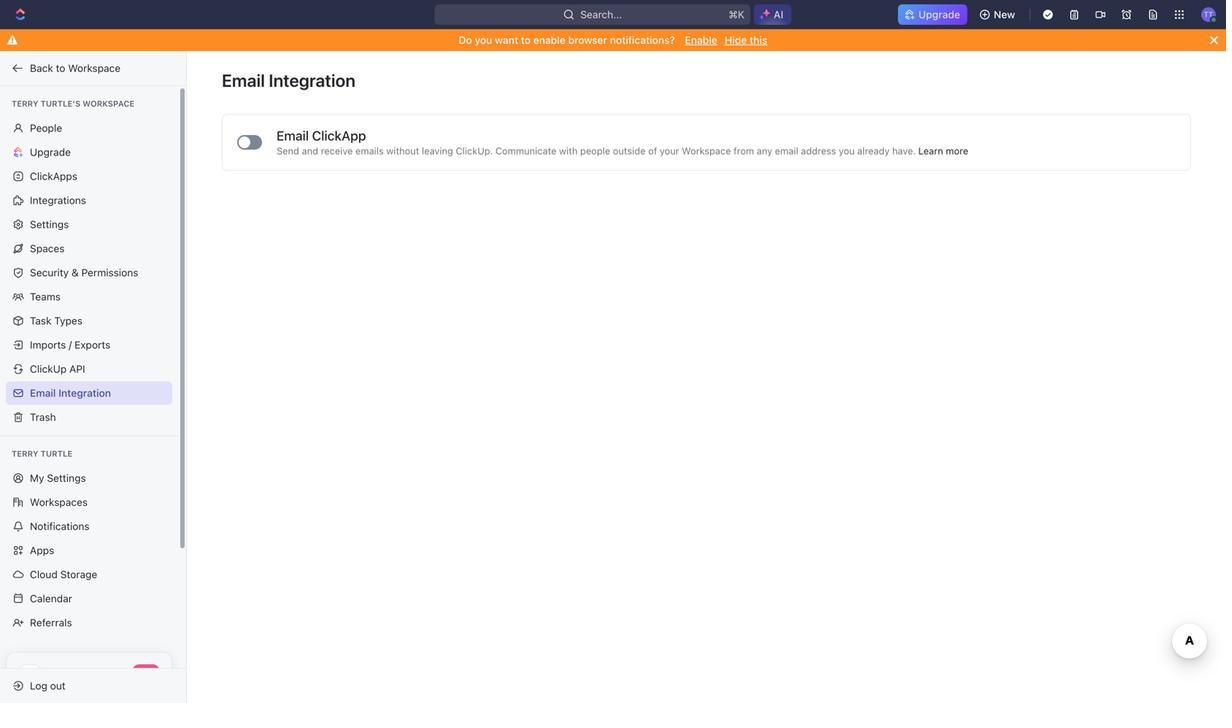 Task type: describe. For each thing, give the bounding box(es) containing it.
email integration link
[[6, 382, 172, 405]]

already
[[858, 145, 890, 156]]

cloud storage
[[30, 568, 97, 581]]

notifications?
[[610, 34, 675, 46]]

workspace for back to workspace
[[68, 62, 121, 74]]

calendar link
[[6, 587, 172, 610]]

0 vertical spatial email integration
[[222, 70, 356, 91]]

0 vertical spatial upgrade
[[919, 8, 961, 20]]

teams
[[30, 291, 61, 303]]

people link
[[6, 116, 172, 140]]

trash
[[30, 411, 56, 423]]

out
[[50, 680, 66, 692]]

0 vertical spatial integration
[[269, 70, 356, 91]]

2 vertical spatial email
[[30, 387, 56, 399]]

0 vertical spatial to
[[521, 34, 531, 46]]

send
[[277, 145, 299, 156]]

without
[[387, 145, 419, 156]]

clickapp
[[312, 128, 366, 144]]

cloud
[[30, 568, 58, 581]]

0 horizontal spatial integration
[[59, 387, 111, 399]]

new button
[[974, 3, 1025, 26]]

workspace for terry turtle's workspace
[[83, 99, 135, 108]]

learn
[[919, 145, 944, 156]]

clickapps link
[[6, 165, 172, 188]]

ai
[[774, 8, 784, 20]]

referrals link
[[6, 611, 172, 635]]

of
[[649, 145, 658, 156]]

browser
[[569, 34, 608, 46]]

log out button
[[6, 674, 174, 698]]

email clickapp send and receive emails without leaving clickup. communicate with people outside of your workspace from any email address you already have. learn more
[[277, 128, 969, 156]]

new
[[994, 8, 1016, 20]]

cloud storage link
[[6, 563, 172, 586]]

workspaces
[[30, 496, 88, 508]]

enable
[[534, 34, 566, 46]]

your
[[660, 145, 680, 156]]

want
[[495, 34, 519, 46]]

task types
[[30, 315, 83, 327]]

apps link
[[6, 539, 172, 562]]

email inside the email clickapp send and receive emails without leaving clickup. communicate with people outside of your workspace from any email address you already have. learn more
[[277, 128, 309, 144]]

security & permissions
[[30, 267, 138, 279]]

integrations link
[[6, 189, 172, 212]]

0 vertical spatial upgrade link
[[899, 4, 968, 25]]

integrations
[[30, 194, 86, 206]]

task
[[30, 315, 51, 327]]

back
[[30, 62, 53, 74]]

api
[[69, 363, 85, 375]]

people
[[30, 122, 62, 134]]

tt
[[1205, 10, 1214, 18]]

notifications
[[30, 520, 90, 532]]

turtle's
[[41, 99, 81, 108]]

terry for my settings
[[12, 449, 38, 459]]

1 vertical spatial settings
[[47, 472, 86, 484]]

types
[[54, 315, 83, 327]]

permissions
[[81, 267, 138, 279]]

1 vertical spatial upgrade
[[30, 146, 71, 158]]

trash link
[[6, 406, 172, 429]]

log out
[[30, 680, 66, 692]]

imports
[[30, 339, 66, 351]]

back to workspace
[[30, 62, 121, 74]]

workspaces link
[[6, 491, 172, 514]]

clickup api
[[30, 363, 85, 375]]

clickapps
[[30, 170, 77, 182]]

learn more link
[[919, 145, 969, 156]]

terry turtle's workspace
[[12, 99, 135, 108]]

exports
[[75, 339, 111, 351]]

imports / exports link
[[6, 333, 172, 357]]

my settings
[[30, 472, 86, 484]]

email
[[775, 145, 799, 156]]



Task type: vqa. For each thing, say whether or not it's contained in the screenshot.
bottom 'table'
no



Task type: locate. For each thing, give the bounding box(es) containing it.
imports / exports
[[30, 339, 111, 351]]

2 horizontal spatial email
[[277, 128, 309, 144]]

to inside button
[[56, 62, 65, 74]]

you left already
[[839, 145, 855, 156]]

and
[[302, 145, 318, 156]]

have.
[[893, 145, 916, 156]]

spaces
[[30, 242, 65, 254]]

back to workspace button
[[6, 57, 173, 80]]

1 vertical spatial upgrade link
[[6, 141, 172, 164]]

address
[[801, 145, 837, 156]]

0 vertical spatial you
[[475, 34, 492, 46]]

integration down clickup api link
[[59, 387, 111, 399]]

referrals
[[30, 617, 72, 629]]

with
[[559, 145, 578, 156]]

clickup api link
[[6, 357, 172, 381]]

1 horizontal spatial upgrade
[[919, 8, 961, 20]]

receive
[[321, 145, 353, 156]]

0 vertical spatial workspace
[[68, 62, 121, 74]]

search...
[[581, 8, 622, 20]]

upgrade
[[919, 8, 961, 20], [30, 146, 71, 158]]

you
[[475, 34, 492, 46], [839, 145, 855, 156]]

0 horizontal spatial upgrade
[[30, 146, 71, 158]]

terry for people
[[12, 99, 38, 108]]

clickup.
[[456, 145, 493, 156]]

/
[[69, 339, 72, 351]]

upgrade left new button
[[919, 8, 961, 20]]

apps
[[30, 544, 54, 556]]

0 horizontal spatial to
[[56, 62, 65, 74]]

0 vertical spatial terry
[[12, 99, 38, 108]]

0 horizontal spatial you
[[475, 34, 492, 46]]

from
[[734, 145, 755, 156]]

settings link
[[6, 213, 172, 236]]

upgrade link left new button
[[899, 4, 968, 25]]

1 horizontal spatial email integration
[[222, 70, 356, 91]]

any
[[757, 145, 773, 156]]

this
[[750, 34, 768, 46]]

ai button
[[754, 4, 792, 25]]

terry up the my
[[12, 449, 38, 459]]

workspace up people link
[[83, 99, 135, 108]]

email integration
[[222, 70, 356, 91], [30, 387, 111, 399]]

2 terry from the top
[[12, 449, 38, 459]]

workspace up terry turtle's workspace
[[68, 62, 121, 74]]

1 horizontal spatial you
[[839, 145, 855, 156]]

notifications link
[[6, 515, 172, 538]]

do
[[459, 34, 472, 46]]

terry turtle
[[12, 449, 72, 459]]

teams link
[[6, 285, 172, 309]]

email integration up send
[[222, 70, 356, 91]]

terry
[[12, 99, 38, 108], [12, 449, 38, 459]]

1 terry from the top
[[12, 99, 38, 108]]

storage
[[60, 568, 97, 581]]

emails
[[356, 145, 384, 156]]

⌘k
[[729, 8, 745, 20]]

1 horizontal spatial to
[[521, 34, 531, 46]]

terry up people
[[12, 99, 38, 108]]

my
[[30, 472, 44, 484]]

people
[[581, 145, 611, 156]]

1 vertical spatial you
[[839, 145, 855, 156]]

upgrade up clickapps
[[30, 146, 71, 158]]

settings up spaces
[[30, 218, 69, 230]]

0 horizontal spatial upgrade link
[[6, 141, 172, 164]]

2 vertical spatial workspace
[[682, 145, 731, 156]]

settings up "workspaces"
[[47, 472, 86, 484]]

workspace
[[68, 62, 121, 74], [83, 99, 135, 108], [682, 145, 731, 156]]

leaving
[[422, 145, 453, 156]]

to right back
[[56, 62, 65, 74]]

0 horizontal spatial email
[[30, 387, 56, 399]]

you inside the email clickapp send and receive emails without leaving clickup. communicate with people outside of your workspace from any email address you already have. learn more
[[839, 145, 855, 156]]

log
[[30, 680, 47, 692]]

hide
[[725, 34, 747, 46]]

to
[[521, 34, 531, 46], [56, 62, 65, 74]]

email
[[222, 70, 265, 91], [277, 128, 309, 144], [30, 387, 56, 399]]

do you want to enable browser notifications? enable hide this
[[459, 34, 768, 46]]

security & permissions link
[[6, 261, 172, 284]]

0 horizontal spatial email integration
[[30, 387, 111, 399]]

spaces link
[[6, 237, 172, 260]]

1 vertical spatial integration
[[59, 387, 111, 399]]

email integration down api
[[30, 387, 111, 399]]

security
[[30, 267, 69, 279]]

outside
[[613, 145, 646, 156]]

0 vertical spatial email
[[222, 70, 265, 91]]

1 vertical spatial to
[[56, 62, 65, 74]]

&
[[72, 267, 79, 279]]

1 horizontal spatial upgrade link
[[899, 4, 968, 25]]

1 horizontal spatial email
[[222, 70, 265, 91]]

tt button
[[1198, 3, 1221, 26]]

1 vertical spatial workspace
[[83, 99, 135, 108]]

settings
[[30, 218, 69, 230], [47, 472, 86, 484]]

upgrade link up clickapps link
[[6, 141, 172, 164]]

task types link
[[6, 309, 172, 333]]

workspace right the your
[[682, 145, 731, 156]]

turtle
[[41, 449, 72, 459]]

integration up clickapp
[[269, 70, 356, 91]]

clickup
[[30, 363, 67, 375]]

more
[[946, 145, 969, 156]]

enable
[[685, 34, 718, 46]]

my settings link
[[6, 467, 172, 490]]

1 vertical spatial email
[[277, 128, 309, 144]]

0 vertical spatial settings
[[30, 218, 69, 230]]

workspace inside button
[[68, 62, 121, 74]]

you right do
[[475, 34, 492, 46]]

integration
[[269, 70, 356, 91], [59, 387, 111, 399]]

communicate
[[496, 145, 557, 156]]

1 horizontal spatial integration
[[269, 70, 356, 91]]

1 vertical spatial terry
[[12, 449, 38, 459]]

to right want
[[521, 34, 531, 46]]

workspace inside the email clickapp send and receive emails without leaving clickup. communicate with people outside of your workspace from any email address you already have. learn more
[[682, 145, 731, 156]]

1 vertical spatial email integration
[[30, 387, 111, 399]]



